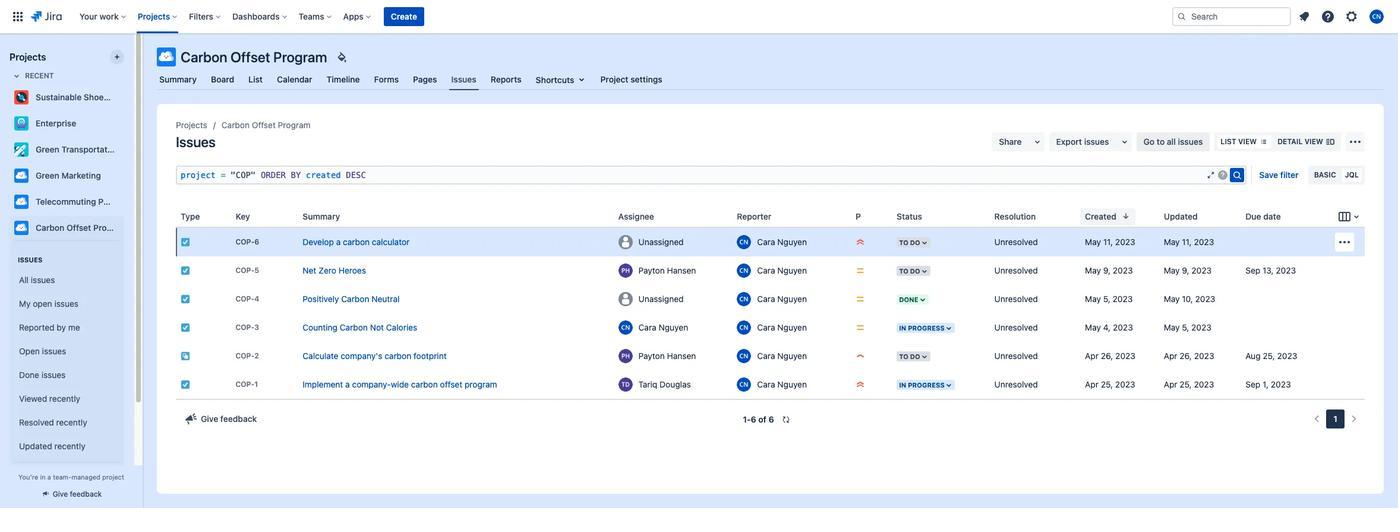 Task type: describe. For each thing, give the bounding box(es) containing it.
1 26, from the left
[[1101, 351, 1114, 361]]

cop-5 link
[[236, 267, 259, 275]]

0 vertical spatial may 5, 2023
[[1086, 294, 1133, 304]]

cara nguyen for apr 26, 2023
[[758, 351, 807, 361]]

carbon up board
[[181, 49, 227, 65]]

you're
[[18, 474, 38, 482]]

group containing all issues
[[14, 240, 119, 498]]

task image for develop
[[181, 238, 190, 247]]

cop-3 link
[[236, 324, 259, 333]]

pages link
[[411, 69, 440, 90]]

tariq douglas
[[639, 380, 691, 390]]

nguyen for may 11, 2023
[[778, 237, 807, 247]]

updated recently
[[19, 441, 85, 452]]

cop-6 link
[[236, 238, 259, 247]]

1 vertical spatial projects
[[10, 52, 46, 62]]

by
[[291, 171, 301, 180]]

give for 'give feedback' button to the right
[[201, 414, 218, 424]]

give feedback for 'give feedback' button to the left
[[53, 490, 102, 499]]

cop- for net zero heroes
[[236, 267, 255, 275]]

1 vertical spatial program
[[278, 120, 311, 130]]

go to all issues link
[[1137, 133, 1211, 152]]

calendar
[[277, 74, 312, 84]]

drag column image for key
[[231, 210, 245, 224]]

filter
[[1281, 170, 1299, 180]]

summary inside summary button
[[303, 211, 340, 221]]

settings
[[631, 74, 663, 84]]

net zero heroes
[[303, 266, 366, 276]]

2 vertical spatial offset
[[67, 223, 91, 233]]

medium image for nguyen
[[856, 323, 866, 333]]

drag column image for reporter
[[733, 210, 747, 224]]

10,
[[1183, 294, 1194, 304]]

updated recently link
[[14, 435, 119, 459]]

forms
[[374, 74, 399, 84]]

company-
[[352, 380, 391, 390]]

carbon left not
[[340, 323, 368, 333]]

projects for projects dropdown button
[[138, 11, 170, 21]]

cop- for implement a company-wide carbon offset program
[[236, 381, 255, 390]]

key
[[236, 211, 250, 221]]

cop-4
[[236, 295, 259, 304]]

issues for open issues
[[42, 346, 66, 356]]

payton hansen for net zero heroes
[[639, 266, 696, 276]]

apps
[[343, 11, 364, 21]]

board
[[211, 74, 234, 84]]

implement a company-wide carbon offset program link
[[303, 380, 497, 390]]

forms link
[[372, 69, 401, 90]]

1 apr 25, 2023 from the left
[[1086, 380, 1136, 390]]

0 vertical spatial program
[[273, 49, 327, 65]]

sub task image
[[181, 352, 190, 361]]

1 horizontal spatial give feedback button
[[177, 410, 264, 429]]

done issues
[[19, 370, 66, 380]]

key button
[[231, 208, 269, 225]]

filters
[[189, 11, 213, 21]]

medium image for hansen
[[856, 266, 866, 276]]

high image
[[856, 352, 866, 361]]

updated for updated
[[1164, 211, 1198, 221]]

hansen for calculate company's carbon footprint
[[667, 351, 696, 361]]

projects button
[[134, 7, 182, 26]]

of
[[759, 415, 767, 425]]

work
[[100, 11, 119, 21]]

6 for 1-
[[751, 415, 757, 425]]

row containing net zero heroes
[[176, 257, 1365, 285]]

your work
[[80, 11, 119, 21]]

2 medium image from the top
[[856, 295, 866, 304]]

aug 25, 2023
[[1246, 351, 1298, 361]]

banner containing your work
[[0, 0, 1399, 33]]

unassigned for positively carbon neutral
[[639, 294, 684, 304]]

p button
[[851, 208, 880, 225]]

issues for issues link
[[452, 74, 477, 84]]

1 issue operations menu image from the top
[[1338, 235, 1352, 250]]

2 horizontal spatial 6
[[769, 415, 774, 425]]

drag column image for summary
[[298, 210, 312, 224]]

save filter
[[1260, 170, 1299, 180]]

save
[[1260, 170, 1279, 180]]

2 may 11, 2023 from the left
[[1164, 237, 1215, 247]]

recently for viewed recently
[[49, 394, 80, 404]]

me
[[68, 323, 80, 333]]

1 vertical spatial carbon offset program link
[[10, 216, 127, 240]]

0 horizontal spatial 25,
[[1101, 380, 1113, 390]]

summary inside summary link
[[159, 74, 197, 84]]

unassigned for develop a carbon calculator
[[639, 237, 684, 247]]

you're in a team-managed project
[[18, 474, 124, 482]]

13,
[[1263, 266, 1274, 276]]

issues group
[[14, 244, 119, 462]]

recently for resolved recently
[[56, 418, 87, 428]]

project = "cop" order by created desc
[[181, 171, 366, 180]]

go to all issues
[[1144, 137, 1203, 147]]

JQL query field
[[177, 167, 1207, 184]]

add to starred image for enterprise
[[121, 117, 135, 131]]

cara for net zero heroes
[[758, 266, 775, 276]]

viewed
[[19, 394, 47, 404]]

1 may 11, 2023 from the left
[[1086, 237, 1136, 247]]

due date button
[[1241, 208, 1301, 225]]

row containing positively carbon neutral
[[176, 285, 1365, 314]]

aug
[[1246, 351, 1261, 361]]

initiative
[[110, 92, 144, 102]]

tab list containing issues
[[150, 69, 1392, 90]]

1 apr 26, 2023 from the left
[[1086, 351, 1136, 361]]

drag column image for due date
[[1241, 210, 1256, 224]]

=
[[221, 171, 226, 180]]

nguyen for may 9, 2023
[[778, 266, 807, 276]]

2 vertical spatial carbon
[[411, 380, 438, 390]]

0 vertical spatial carbon offset program
[[181, 49, 327, 65]]

cop-6
[[236, 238, 259, 247]]

editor image
[[1207, 171, 1216, 180]]

may 4, 2023
[[1086, 323, 1134, 333]]

save filter button
[[1253, 166, 1306, 185]]

4
[[255, 295, 259, 304]]

cop-1 link
[[236, 381, 258, 390]]

telecommuting policy
[[36, 197, 122, 207]]

detail view
[[1278, 137, 1324, 146]]

reports link
[[488, 69, 524, 90]]

chevron down icon image
[[1350, 210, 1364, 224]]

done
[[19, 370, 39, 380]]

2 9, from the left
[[1183, 266, 1190, 276]]

list for list
[[249, 74, 263, 84]]

5
[[255, 267, 259, 275]]

open export issues dropdown image
[[1118, 135, 1132, 149]]

add to starred image for green marketing
[[121, 169, 135, 183]]

export issues button
[[1050, 133, 1132, 152]]

calories
[[386, 323, 417, 333]]

2 11, from the left
[[1183, 237, 1192, 247]]

0 vertical spatial offset
[[231, 49, 270, 65]]

hansen for net zero heroes
[[667, 266, 696, 276]]

cara for counting carbon not calories
[[758, 323, 775, 333]]

2 may 9, 2023 from the left
[[1164, 266, 1212, 276]]

cara nguyen for may 4, 2023
[[758, 323, 807, 333]]

unresolved for may 5, 2023
[[995, 294, 1038, 304]]

primary element
[[7, 0, 1173, 33]]

all
[[19, 275, 29, 285]]

may 10, 2023
[[1164, 294, 1216, 304]]

issues for done issues
[[41, 370, 66, 380]]

list view
[[1221, 137, 1257, 146]]

cop-3
[[236, 324, 259, 333]]

cop-4 link
[[236, 295, 259, 304]]

enterprise link
[[10, 112, 119, 136]]

0 horizontal spatial feedback
[[70, 490, 102, 499]]

2 apr 26, 2023 from the left
[[1164, 351, 1215, 361]]

status
[[897, 211, 923, 221]]

board icon image
[[1338, 210, 1352, 224]]

company's
[[341, 351, 382, 361]]

cara for implement a company-wide carbon offset program
[[758, 380, 775, 390]]

cop-2 link
[[236, 352, 259, 361]]

cop- for positively carbon neutral
[[236, 295, 255, 304]]

project
[[601, 74, 629, 84]]

heroes
[[339, 266, 366, 276]]

search image
[[1178, 12, 1187, 21]]

due date
[[1246, 211, 1282, 221]]

board link
[[209, 69, 237, 90]]

your profile and settings image
[[1370, 10, 1384, 24]]

counting carbon not calories
[[303, 323, 417, 333]]

sidebar navigation image
[[130, 48, 156, 71]]

notifications image
[[1298, 10, 1312, 24]]

green for green marketing
[[36, 171, 59, 181]]

add to starred image for sustainable shoes initiative
[[121, 90, 135, 105]]

import and bulk change issues image
[[1349, 135, 1363, 149]]

carbon for calculator
[[343, 237, 370, 247]]

1 vertical spatial 5,
[[1183, 323, 1190, 333]]

all
[[1167, 137, 1176, 147]]

sep for sep 1, 2023
[[1246, 380, 1261, 390]]

type button
[[176, 208, 219, 225]]

not
[[370, 323, 384, 333]]

program
[[465, 380, 497, 390]]

issues for export issues
[[1085, 137, 1110, 147]]

basic
[[1315, 171, 1337, 180]]

1 horizontal spatial 25,
[[1180, 380, 1192, 390]]

dashboards
[[232, 11, 280, 21]]

row containing calculate company's carbon footprint
[[176, 342, 1365, 371]]

2 vertical spatial a
[[47, 474, 51, 482]]

marketing
[[62, 171, 101, 181]]

wide
[[391, 380, 409, 390]]

add to starred image for green transportation
[[121, 143, 135, 157]]

issues link
[[449, 69, 479, 90]]

2 26, from the left
[[1180, 351, 1192, 361]]

reporter
[[737, 211, 772, 221]]

my open issues link
[[14, 292, 119, 316]]

collapse recent projects image
[[10, 69, 24, 83]]

task image for counting
[[181, 323, 190, 333]]

nguyen for may 4, 2023
[[778, 323, 807, 333]]

1 vertical spatial offset
[[252, 120, 276, 130]]

reported by me
[[19, 323, 80, 333]]



Task type: locate. For each thing, give the bounding box(es) containing it.
drag column image inside updated button
[[1160, 210, 1174, 224]]

2 vertical spatial issues
[[18, 256, 42, 264]]

cop- for develop a carbon calculator
[[236, 238, 255, 247]]

0 vertical spatial a
[[336, 237, 341, 247]]

issues element
[[176, 206, 1365, 399]]

updated
[[1164, 211, 1198, 221], [19, 441, 52, 452]]

2 vertical spatial medium image
[[856, 323, 866, 333]]

in
[[40, 474, 46, 482]]

add to starred image down policy
[[121, 221, 135, 235]]

2 row from the top
[[176, 257, 1365, 285]]

add to starred image for telecommuting policy
[[121, 195, 135, 209]]

may 11, 2023 down created 'button'
[[1086, 237, 1136, 247]]

6 left 'of'
[[751, 415, 757, 425]]

cara for positively carbon neutral
[[758, 294, 775, 304]]

project left '='
[[181, 171, 216, 180]]

sep left the 13,
[[1246, 266, 1261, 276]]

1 horizontal spatial drag column image
[[614, 210, 628, 224]]

26, down '10,'
[[1180, 351, 1192, 361]]

2 horizontal spatial 25,
[[1263, 351, 1276, 361]]

0 vertical spatial green
[[36, 144, 59, 155]]

net zero heroes link
[[303, 266, 366, 276]]

apps button
[[340, 7, 376, 26]]

apr 26, 2023
[[1086, 351, 1136, 361], [1164, 351, 1215, 361]]

1 horizontal spatial 1
[[1334, 414, 1338, 424]]

2023
[[1116, 237, 1136, 247], [1195, 237, 1215, 247], [1113, 266, 1133, 276], [1192, 266, 1212, 276], [1276, 266, 1297, 276], [1113, 294, 1133, 304], [1196, 294, 1216, 304], [1113, 323, 1134, 333], [1192, 323, 1212, 333], [1116, 351, 1136, 361], [1195, 351, 1215, 361], [1278, 351, 1298, 361], [1116, 380, 1136, 390], [1195, 380, 1215, 390], [1271, 380, 1292, 390]]

add to starred image for carbon offset program
[[121, 221, 135, 235]]

carbon offset program down list link
[[222, 120, 311, 130]]

1-6 of 6
[[743, 415, 774, 425]]

carbon right the projects 'link'
[[222, 120, 250, 130]]

carbon right wide on the left bottom
[[411, 380, 438, 390]]

drag column image inside key button
[[231, 210, 245, 224]]

1 horizontal spatial 5,
[[1183, 323, 1190, 333]]

a for company-
[[345, 380, 350, 390]]

sorted in descending order image
[[1122, 212, 1131, 221]]

assignee button
[[614, 208, 673, 225]]

0 horizontal spatial 9,
[[1104, 266, 1111, 276]]

cop- up cop-1 link
[[236, 352, 255, 361]]

9, up '10,'
[[1183, 266, 1190, 276]]

search image
[[1231, 168, 1245, 182]]

1 vertical spatial add to starred image
[[121, 221, 135, 235]]

issue operations menu image
[[1338, 235, 1352, 250], [1338, 264, 1352, 278]]

1 vertical spatial sep
[[1246, 380, 1261, 390]]

drag column image inside reporter 'button'
[[733, 210, 747, 224]]

may 9, 2023 down created 'button'
[[1086, 266, 1133, 276]]

offset up list link
[[231, 49, 270, 65]]

1 horizontal spatial 26,
[[1180, 351, 1192, 361]]

project right managed
[[102, 474, 124, 482]]

task image
[[181, 266, 190, 276], [181, 295, 190, 304], [181, 323, 190, 333]]

0 horizontal spatial apr 26, 2023
[[1086, 351, 1136, 361]]

1 task image from the top
[[181, 266, 190, 276]]

0 vertical spatial payton
[[639, 266, 665, 276]]

0 vertical spatial summary
[[159, 74, 197, 84]]

carbon down telecommuting policy link
[[36, 223, 64, 233]]

updated inside button
[[1164, 211, 1198, 221]]

offset
[[231, 49, 270, 65], [252, 120, 276, 130], [67, 223, 91, 233]]

projects link
[[176, 118, 207, 133]]

4 unresolved from the top
[[995, 323, 1038, 333]]

projects down summary link
[[176, 120, 207, 130]]

cara nguyen for apr 25, 2023
[[758, 380, 807, 390]]

carbon offset program link
[[222, 118, 311, 133], [10, 216, 127, 240]]

1 inside button
[[1334, 414, 1338, 424]]

carbon down the "heroes"
[[341, 294, 369, 304]]

1 vertical spatial summary
[[303, 211, 340, 221]]

done issues link
[[14, 364, 119, 388]]

1 view from the left
[[1239, 137, 1257, 146]]

1 add to starred image from the top
[[121, 169, 135, 183]]

cop- down the key
[[236, 238, 255, 247]]

task image
[[181, 238, 190, 247], [181, 380, 190, 390]]

give feedback button down cop-1 link
[[177, 410, 264, 429]]

1 vertical spatial carbon offset program
[[222, 120, 311, 130]]

project settings link
[[598, 69, 665, 90]]

0 vertical spatial hansen
[[667, 266, 696, 276]]

1 payton from the top
[[639, 266, 665, 276]]

1 horizontal spatial carbon offset program link
[[222, 118, 311, 133]]

implement a company-wide carbon offset program
[[303, 380, 497, 390]]

nguyen for may 5, 2023
[[778, 294, 807, 304]]

1 vertical spatial give
[[53, 490, 68, 499]]

2 task image from the top
[[181, 295, 190, 304]]

1 medium image from the top
[[856, 266, 866, 276]]

0 horizontal spatial may 5, 2023
[[1086, 294, 1133, 304]]

0 horizontal spatial may 11, 2023
[[1086, 237, 1136, 247]]

updated down resolved
[[19, 441, 52, 452]]

0 horizontal spatial give
[[53, 490, 68, 499]]

create project image
[[112, 52, 122, 62]]

row containing develop a carbon calculator
[[176, 228, 1365, 257]]

0 horizontal spatial drag column image
[[231, 210, 245, 224]]

counting carbon not calories link
[[303, 323, 417, 333]]

1 vertical spatial may 5, 2023
[[1164, 323, 1212, 333]]

cop- for calculate company's carbon footprint
[[236, 352, 255, 361]]

issues inside tab list
[[452, 74, 477, 84]]

douglas
[[660, 380, 691, 390]]

apr 26, 2023 down "may 10, 2023"
[[1164, 351, 1215, 361]]

carbon offset program up list link
[[181, 49, 327, 65]]

list up syntax help 'image'
[[1221, 137, 1237, 146]]

1 vertical spatial a
[[345, 380, 350, 390]]

0 vertical spatial list
[[249, 74, 263, 84]]

task image for positively
[[181, 295, 190, 304]]

cop- up cop-2 link
[[236, 324, 255, 333]]

tab list
[[150, 69, 1392, 90]]

3 add to starred image from the top
[[121, 143, 135, 157]]

5 cop- from the top
[[236, 352, 255, 361]]

list for list view
[[1221, 137, 1237, 146]]

issues down the projects 'link'
[[176, 134, 216, 150]]

carbon up wide on the left bottom
[[385, 351, 412, 361]]

give feedback down cop-1 link
[[201, 414, 257, 424]]

drag column image inside summary button
[[298, 210, 312, 224]]

updated inside "issues" group
[[19, 441, 52, 452]]

list link
[[246, 69, 265, 90]]

1 horizontal spatial updated
[[1164, 211, 1198, 221]]

1 vertical spatial feedback
[[70, 490, 102, 499]]

resolved recently
[[19, 418, 87, 428]]

1 payton hansen from the top
[[639, 266, 696, 276]]

issues inside button
[[1085, 137, 1110, 147]]

5, up 4,
[[1104, 294, 1111, 304]]

program down policy
[[93, 223, 127, 233]]

drag column image for assignee
[[614, 210, 628, 224]]

carbon for footprint
[[385, 351, 412, 361]]

add to starred image
[[121, 90, 135, 105], [121, 117, 135, 131], [121, 143, 135, 157], [121, 195, 135, 209]]

timeline
[[327, 74, 360, 84]]

1 horizontal spatial 6
[[751, 415, 757, 425]]

0 vertical spatial task image
[[181, 266, 190, 276]]

add to starred image up policy
[[121, 169, 135, 183]]

may 5, 2023 up may 4, 2023
[[1086, 294, 1133, 304]]

payton hansen
[[639, 266, 696, 276], [639, 351, 696, 361]]

4 drag column image from the left
[[1241, 210, 1256, 224]]

1 vertical spatial list
[[1221, 137, 1237, 146]]

view
[[1239, 137, 1257, 146], [1305, 137, 1324, 146]]

0 vertical spatial unassigned
[[639, 237, 684, 247]]

unresolved for may 9, 2023
[[995, 266, 1038, 276]]

0 vertical spatial feedback
[[220, 414, 257, 424]]

desc
[[346, 171, 366, 180]]

task image for implement
[[181, 380, 190, 390]]

payton hansen for calculate company's carbon footprint
[[639, 351, 696, 361]]

0 vertical spatial give feedback button
[[177, 410, 264, 429]]

positively carbon neutral
[[303, 294, 400, 304]]

recent
[[25, 71, 54, 80]]

1 task image from the top
[[181, 238, 190, 247]]

project inside jql query field
[[181, 171, 216, 180]]

add to starred image
[[121, 169, 135, 183], [121, 221, 135, 235]]

1 unassigned from the top
[[639, 237, 684, 247]]

create
[[391, 11, 417, 21]]

1 group from the top
[[14, 240, 119, 498]]

syntax help image
[[1219, 171, 1228, 180]]

projects up sidebar navigation image
[[138, 11, 170, 21]]

managed
[[72, 474, 100, 482]]

3 medium image from the top
[[856, 323, 866, 333]]

9, down created 'button'
[[1104, 266, 1111, 276]]

2 vertical spatial carbon offset program
[[36, 223, 127, 233]]

sep for sep 13, 2023
[[1246, 266, 1261, 276]]

1 horizontal spatial feedback
[[220, 414, 257, 424]]

6 down key button
[[255, 238, 259, 247]]

carbon offset program link down list link
[[222, 118, 311, 133]]

row containing implement a company-wide carbon offset program
[[176, 371, 1365, 399]]

refresh image
[[782, 416, 791, 425]]

cop- down cop-6 link
[[236, 267, 255, 275]]

payton hansen down "assignee" button
[[639, 266, 696, 276]]

1 row from the top
[[176, 228, 1365, 257]]

carbon
[[343, 237, 370, 247], [385, 351, 412, 361], [411, 380, 438, 390]]

appswitcher icon image
[[11, 10, 25, 24]]

3
[[255, 324, 259, 333]]

detail
[[1278, 137, 1303, 146]]

1 vertical spatial issue operations menu image
[[1338, 264, 1352, 278]]

telecommuting policy link
[[10, 190, 122, 214]]

1 vertical spatial payton hansen
[[639, 351, 696, 361]]

green down the 'enterprise'
[[36, 144, 59, 155]]

telecommuting
[[36, 197, 96, 207]]

resolution
[[995, 211, 1036, 221]]

1 horizontal spatial 11,
[[1183, 237, 1192, 247]]

created
[[306, 171, 341, 180]]

1 horizontal spatial 9,
[[1183, 266, 1190, 276]]

updated right sorted in descending order icon on the top right of the page
[[1164, 211, 1198, 221]]

apr 26, 2023 down may 4, 2023
[[1086, 351, 1136, 361]]

projects inside dropdown button
[[138, 11, 170, 21]]

cara
[[758, 237, 775, 247], [758, 266, 775, 276], [758, 294, 775, 304], [639, 323, 657, 333], [758, 323, 775, 333], [758, 351, 775, 361], [758, 380, 775, 390]]

row
[[176, 228, 1365, 257], [176, 257, 1365, 285], [176, 285, 1365, 314], [176, 314, 1365, 342], [176, 342, 1365, 371], [176, 371, 1365, 399]]

help image
[[1321, 10, 1336, 24]]

group
[[14, 240, 119, 498], [14, 462, 119, 495]]

11, down created 'button'
[[1104, 237, 1113, 247]]

created
[[1086, 211, 1117, 221]]

settings image
[[1345, 10, 1360, 24]]

2 add to starred image from the top
[[121, 117, 135, 131]]

issues for all issues
[[31, 275, 55, 285]]

6 row from the top
[[176, 371, 1365, 399]]

1 vertical spatial unassigned
[[639, 294, 684, 304]]

0 horizontal spatial view
[[1239, 137, 1257, 146]]

cop-1
[[236, 381, 258, 390]]

sep 13, 2023
[[1246, 266, 1297, 276]]

0 vertical spatial task image
[[181, 238, 190, 247]]

1 vertical spatial task image
[[181, 295, 190, 304]]

unresolved for apr 25, 2023
[[995, 380, 1038, 390]]

timeline link
[[324, 69, 362, 90]]

a right "in"
[[47, 474, 51, 482]]

develop
[[303, 237, 334, 247]]

view for list view
[[1239, 137, 1257, 146]]

0 vertical spatial projects
[[138, 11, 170, 21]]

open
[[33, 299, 52, 309]]

sustainable shoes initiative link
[[10, 86, 144, 109]]

jira image
[[31, 10, 62, 24], [31, 10, 62, 24]]

medium image
[[856, 266, 866, 276], [856, 295, 866, 304], [856, 323, 866, 333]]

unresolved for may 4, 2023
[[995, 323, 1038, 333]]

recently down viewed recently link
[[56, 418, 87, 428]]

cop- down cop-5 link at bottom
[[236, 295, 255, 304]]

view up search image
[[1239, 137, 1257, 146]]

viewed recently
[[19, 394, 80, 404]]

offset
[[440, 380, 463, 390]]

projects for the projects 'link'
[[176, 120, 207, 130]]

summary
[[159, 74, 197, 84], [303, 211, 340, 221]]

2 vertical spatial recently
[[54, 441, 85, 452]]

2 apr 25, 2023 from the left
[[1164, 380, 1215, 390]]

1 horizontal spatial project
[[181, 171, 216, 180]]

highest image
[[856, 380, 866, 390]]

1 9, from the left
[[1104, 266, 1111, 276]]

counting
[[303, 323, 338, 333]]

summary left board
[[159, 74, 197, 84]]

carbon up the "heroes"
[[343, 237, 370, 247]]

drag column image inside due date button
[[1241, 210, 1256, 224]]

green down green transportation link
[[36, 171, 59, 181]]

projects up recent
[[10, 52, 46, 62]]

all issues
[[19, 275, 55, 285]]

0 vertical spatial 5,
[[1104, 294, 1111, 304]]

drag column image inside type button
[[176, 210, 190, 224]]

row containing counting carbon not calories
[[176, 314, 1365, 342]]

payton for calculate company's carbon footprint
[[639, 351, 665, 361]]

view for detail view
[[1305, 137, 1324, 146]]

task image down sub task icon
[[181, 380, 190, 390]]

sep left 1,
[[1246, 380, 1261, 390]]

0 vertical spatial sep
[[1246, 266, 1261, 276]]

2 cop- from the top
[[236, 267, 255, 275]]

0 vertical spatial issues
[[452, 74, 477, 84]]

program down calendar 'link'
[[278, 120, 311, 130]]

feedback down managed
[[70, 490, 102, 499]]

carbon offset program down telecommuting policy
[[36, 223, 127, 233]]

nguyen for apr 25, 2023
[[778, 380, 807, 390]]

2 horizontal spatial issues
[[452, 74, 477, 84]]

summary up develop
[[303, 211, 340, 221]]

set background color image
[[334, 50, 349, 64]]

created button
[[1081, 208, 1136, 225]]

share
[[999, 137, 1022, 147]]

banner
[[0, 0, 1399, 33]]

unresolved for may 11, 2023
[[995, 237, 1038, 247]]

1 add to starred image from the top
[[121, 90, 135, 105]]

to
[[1157, 137, 1165, 147]]

sustainable shoes initiative
[[36, 92, 144, 102]]

0 horizontal spatial carbon offset program link
[[10, 216, 127, 240]]

2
[[255, 352, 259, 361]]

give feedback for 'give feedback' button to the right
[[201, 414, 257, 424]]

drag column image for updated
[[1160, 210, 1174, 224]]

issues for "issues" group at the left
[[18, 256, 42, 264]]

0 vertical spatial add to starred image
[[121, 169, 135, 183]]

1 drag column image from the left
[[176, 210, 190, 224]]

cop- for counting carbon not calories
[[236, 324, 255, 333]]

unresolved for apr 26, 2023
[[995, 351, 1038, 361]]

give feedback button down the "you're in a team-managed project"
[[34, 485, 109, 505]]

2 group from the top
[[14, 462, 119, 495]]

share button
[[992, 133, 1045, 152]]

0 vertical spatial carbon offset program link
[[222, 118, 311, 133]]

team-
[[53, 474, 72, 482]]

may
[[1086, 237, 1102, 247], [1164, 237, 1180, 247], [1086, 266, 1102, 276], [1164, 266, 1180, 276], [1086, 294, 1102, 304], [1164, 294, 1180, 304], [1086, 323, 1102, 333], [1164, 323, 1180, 333]]

1 horizontal spatial may 5, 2023
[[1164, 323, 1212, 333]]

2 sep from the top
[[1246, 380, 1261, 390]]

2 issue operations menu image from the top
[[1338, 264, 1352, 278]]

1 vertical spatial payton
[[639, 351, 665, 361]]

may 5, 2023 down '10,'
[[1164, 323, 1212, 333]]

2 hansen from the top
[[667, 351, 696, 361]]

2 unresolved from the top
[[995, 266, 1038, 276]]

order
[[261, 171, 286, 180]]

1 vertical spatial give feedback button
[[34, 485, 109, 505]]

resolved
[[19, 418, 54, 428]]

1 horizontal spatial apr 26, 2023
[[1164, 351, 1215, 361]]

0 horizontal spatial projects
[[10, 52, 46, 62]]

3 unresolved from the top
[[995, 294, 1038, 304]]

0 vertical spatial payton hansen
[[639, 266, 696, 276]]

project settings
[[601, 74, 663, 84]]

0 horizontal spatial apr 25, 2023
[[1086, 380, 1136, 390]]

offset down telecommuting policy
[[67, 223, 91, 233]]

issues up all
[[18, 256, 42, 264]]

1 horizontal spatial summary
[[303, 211, 340, 221]]

unresolved
[[995, 237, 1038, 247], [995, 266, 1038, 276], [995, 294, 1038, 304], [995, 323, 1038, 333], [995, 351, 1038, 361], [995, 380, 1038, 390]]

11, down updated button
[[1183, 237, 1192, 247]]

1 unresolved from the top
[[995, 237, 1038, 247]]

1 vertical spatial 1
[[1334, 414, 1338, 424]]

1 vertical spatial issues
[[176, 134, 216, 150]]

5 unresolved from the top
[[995, 351, 1038, 361]]

issues inside group
[[18, 256, 42, 264]]

3 drag column image from the left
[[733, 210, 747, 224]]

0 horizontal spatial 5,
[[1104, 294, 1111, 304]]

0 horizontal spatial summary
[[159, 74, 197, 84]]

2 payton hansen from the top
[[639, 351, 696, 361]]

cara for calculate company's carbon footprint
[[758, 351, 775, 361]]

payton hansen up tariq douglas
[[639, 351, 696, 361]]

1 cop- from the top
[[236, 238, 255, 247]]

task image down type
[[181, 238, 190, 247]]

give feedback down the "you're in a team-managed project"
[[53, 490, 102, 499]]

1 vertical spatial give feedback
[[53, 490, 102, 499]]

4 add to starred image from the top
[[121, 195, 135, 209]]

6 cop- from the top
[[236, 381, 255, 390]]

3 cop- from the top
[[236, 295, 255, 304]]

1 vertical spatial carbon
[[385, 351, 412, 361]]

a for carbon
[[336, 237, 341, 247]]

1 vertical spatial updated
[[19, 441, 52, 452]]

1 horizontal spatial give
[[201, 414, 218, 424]]

1 hansen from the top
[[667, 266, 696, 276]]

1 may 9, 2023 from the left
[[1086, 266, 1133, 276]]

program up calendar
[[273, 49, 327, 65]]

issues right pages on the left
[[452, 74, 477, 84]]

updated for updated recently
[[19, 441, 52, 452]]

3 drag column image from the left
[[1160, 210, 1174, 224]]

feedback down cop-1 link
[[220, 414, 257, 424]]

6 for cop-
[[255, 238, 259, 247]]

offset down list link
[[252, 120, 276, 130]]

cop- down "cop-2"
[[236, 381, 255, 390]]

3 task image from the top
[[181, 323, 190, 333]]

recently down "resolved recently" link
[[54, 441, 85, 452]]

payton up tariq
[[639, 351, 665, 361]]

resolved recently link
[[14, 411, 119, 435]]

reported
[[19, 323, 54, 333]]

2 payton from the top
[[639, 351, 665, 361]]

may 9, 2023 up '10,'
[[1164, 266, 1212, 276]]

view right detail at the right
[[1305, 137, 1324, 146]]

0 horizontal spatial issues
[[18, 256, 42, 264]]

26,
[[1101, 351, 1114, 361], [1180, 351, 1192, 361]]

26, down 4,
[[1101, 351, 1114, 361]]

1 inside issues element
[[255, 381, 258, 390]]

0 vertical spatial project
[[181, 171, 216, 180]]

drag column image
[[231, 210, 245, 224], [614, 210, 628, 224], [1160, 210, 1174, 224]]

cara for develop a carbon calculator
[[758, 237, 775, 247]]

recently down done issues link
[[49, 394, 80, 404]]

my
[[19, 299, 31, 309]]

Search field
[[1173, 7, 1292, 26]]

1 drag column image from the left
[[231, 210, 245, 224]]

2 drag column image from the left
[[298, 210, 312, 224]]

highest image
[[856, 238, 866, 247]]

give for 'give feedback' button to the left
[[53, 490, 68, 499]]

1 horizontal spatial give feedback
[[201, 414, 257, 424]]

may 11, 2023 down updated button
[[1164, 237, 1215, 247]]

drag column image for type
[[176, 210, 190, 224]]

payton down "assignee" button
[[639, 266, 665, 276]]

summary button
[[298, 208, 359, 225]]

1 vertical spatial green
[[36, 171, 59, 181]]

2 horizontal spatial drag column image
[[1160, 210, 1174, 224]]

2 green from the top
[[36, 171, 59, 181]]

green transportation
[[36, 144, 119, 155]]

sustainable
[[36, 92, 82, 102]]

payton for net zero heroes
[[639, 266, 665, 276]]

0 horizontal spatial list
[[249, 74, 263, 84]]

1 horizontal spatial list
[[1221, 137, 1237, 146]]

your work button
[[76, 7, 131, 26]]

0 horizontal spatial a
[[47, 474, 51, 482]]

6 right 'of'
[[769, 415, 774, 425]]

2 vertical spatial program
[[93, 223, 127, 233]]

cara nguyen for may 9, 2023
[[758, 266, 807, 276]]

0 horizontal spatial give feedback button
[[34, 485, 109, 505]]

3 row from the top
[[176, 285, 1365, 314]]

1 horizontal spatial view
[[1305, 137, 1324, 146]]

1 vertical spatial medium image
[[856, 295, 866, 304]]

1
[[255, 381, 258, 390], [1334, 414, 1338, 424]]

drag column image
[[176, 210, 190, 224], [298, 210, 312, 224], [733, 210, 747, 224], [1241, 210, 1256, 224]]

6 inside issues element
[[255, 238, 259, 247]]

green for green transportation
[[36, 144, 59, 155]]

0 vertical spatial medium image
[[856, 266, 866, 276]]

status button
[[892, 208, 942, 225]]

0 horizontal spatial may 9, 2023
[[1086, 266, 1133, 276]]

5 row from the top
[[176, 342, 1365, 371]]

0 horizontal spatial 1
[[255, 381, 258, 390]]

6 unresolved from the top
[[995, 380, 1038, 390]]

2 view from the left
[[1305, 137, 1324, 146]]

teams button
[[295, 7, 336, 26]]

2 add to starred image from the top
[[121, 221, 135, 235]]

a right develop
[[336, 237, 341, 247]]

4 cop- from the top
[[236, 324, 255, 333]]

carbon offset program link down telecommuting policy link
[[10, 216, 127, 240]]

2 task image from the top
[[181, 380, 190, 390]]

task image for net
[[181, 266, 190, 276]]

cara nguyen for may 5, 2023
[[758, 294, 807, 304]]

11,
[[1104, 237, 1113, 247], [1183, 237, 1192, 247]]

nguyen for apr 26, 2023
[[778, 351, 807, 361]]

a left company-
[[345, 380, 350, 390]]

my open issues
[[19, 299, 79, 309]]

policy
[[98, 197, 122, 207]]

2 unassigned from the top
[[639, 294, 684, 304]]

cara nguyen for may 11, 2023
[[758, 237, 807, 247]]

4 row from the top
[[176, 314, 1365, 342]]

recently for updated recently
[[54, 441, 85, 452]]

1 vertical spatial recently
[[56, 418, 87, 428]]

list inside tab list
[[249, 74, 263, 84]]

1 green from the top
[[36, 144, 59, 155]]

1 vertical spatial project
[[102, 474, 124, 482]]

list right board
[[249, 74, 263, 84]]

1 sep from the top
[[1246, 266, 1261, 276]]

2 drag column image from the left
[[614, 210, 628, 224]]

0 horizontal spatial give feedback
[[53, 490, 102, 499]]

1 11, from the left
[[1104, 237, 1113, 247]]

5, down '10,'
[[1183, 323, 1190, 333]]

drag column image inside "assignee" button
[[614, 210, 628, 224]]



Task type: vqa. For each thing, say whether or not it's contained in the screenshot.
"work" in "Description Create a policy that allows employees to work remotely, reducing commuting emissions and promoting a better work-life balance."
no



